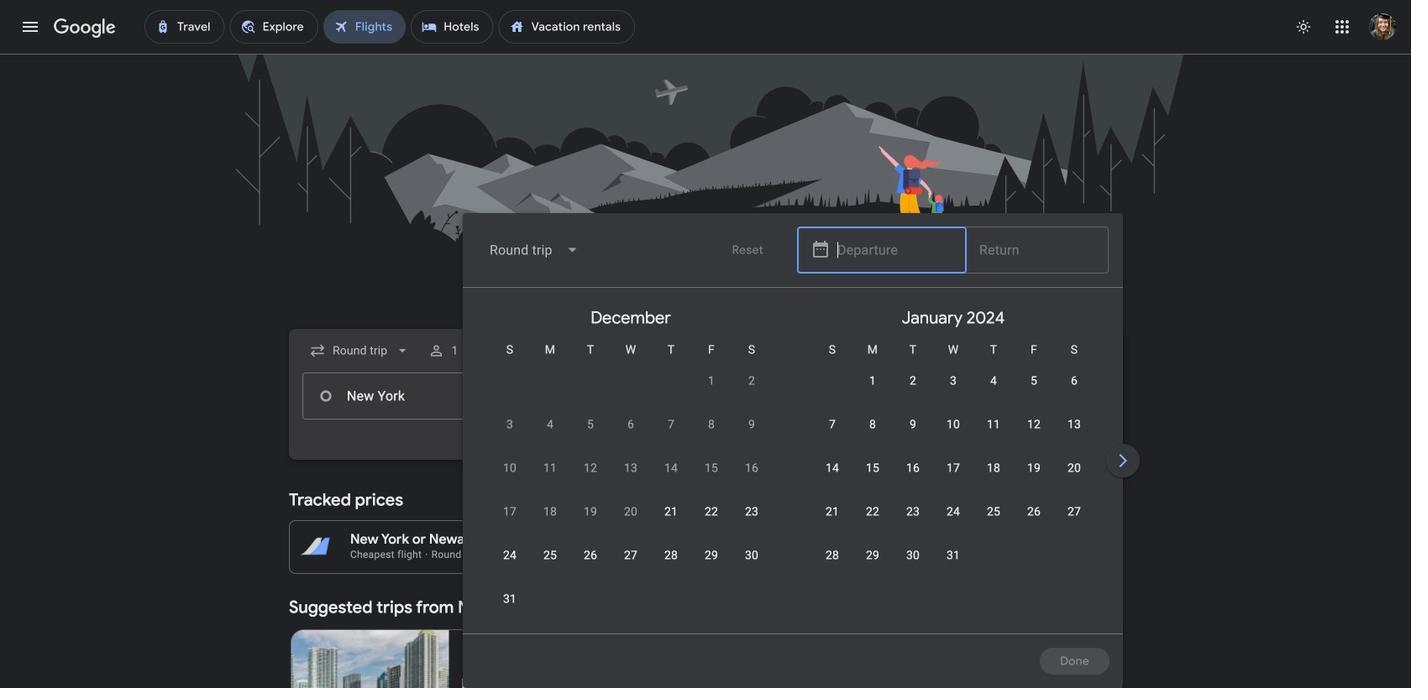 Task type: describe. For each thing, give the bounding box(es) containing it.
sun, dec 3 element
[[506, 417, 513, 433]]

tue, dec 12 element
[[584, 460, 597, 477]]

fri, jan 5 element
[[1031, 373, 1037, 390]]

wed, jan 3 element
[[950, 373, 957, 390]]

tue, dec 5 element
[[587, 417, 594, 433]]

sat, dec 2 element
[[748, 373, 755, 390]]

wed, dec 6 element
[[627, 417, 634, 433]]

sun, dec 31 element
[[503, 591, 517, 608]]

mon, jan 29 element
[[866, 548, 879, 564]]

0 vertical spatial departure text field
[[837, 228, 953, 273]]

fri, dec 29 element
[[705, 548, 718, 564]]

wed, jan 31 element
[[947, 548, 960, 564]]

1 vertical spatial departure text field
[[837, 374, 952, 419]]

wed, dec 13 element
[[624, 460, 638, 477]]

row up wed, jan 17 element
[[812, 409, 1094, 457]]

sat, dec 30 element
[[745, 548, 759, 564]]

sat, jan 13 element
[[1068, 417, 1081, 433]]

grid inside the flight search field
[[470, 295, 1411, 644]]

sun, jan 7 element
[[829, 417, 836, 433]]

thu, dec 28 element
[[664, 548, 678, 564]]

sat, dec 9 element
[[748, 417, 755, 433]]

fri, jan 19 element
[[1027, 460, 1041, 477]]

tue, jan 9 element
[[910, 417, 916, 433]]

wed, jan 24 element
[[947, 504, 960, 521]]

sat, jan 20 element
[[1068, 460, 1081, 477]]

row down wed, dec 20 element
[[490, 540, 772, 588]]

fri, jan 26 element
[[1027, 504, 1041, 521]]

tue, jan 23 element
[[906, 504, 920, 521]]

wed, dec 27 element
[[624, 548, 638, 564]]

row up the wed, dec 13 element
[[490, 409, 772, 457]]

row up the wed, dec 27 element
[[490, 496, 772, 544]]

thu, dec 14 element
[[664, 460, 678, 477]]

row up wed, jan 31 element
[[812, 496, 1094, 544]]

fri, dec 1 element
[[708, 373, 715, 390]]

thu, jan 18 element
[[987, 460, 1000, 477]]

tracked prices region
[[289, 480, 1122, 575]]

sat, jan 6 element
[[1071, 373, 1078, 390]]

next image
[[1103, 441, 1143, 481]]

sat, jan 27 element
[[1068, 504, 1081, 521]]

mon, jan 15 element
[[866, 460, 879, 477]]

fri, dec 22 element
[[705, 504, 718, 521]]

thu, jan 4 element
[[990, 373, 997, 390]]



Task type: locate. For each thing, give the bounding box(es) containing it.
1 row group from the left
[[470, 295, 792, 632]]

row up wed, dec 20 element
[[490, 453, 772, 501]]

mon, jan 1 element
[[869, 373, 876, 390]]

mon, dec 4 element
[[547, 417, 554, 433]]

mon, dec 25 element
[[543, 548, 557, 564]]

change appearance image
[[1283, 7, 1324, 47]]

row up the thu, jan 11 element
[[853, 359, 1094, 413]]

None field
[[476, 230, 593, 270], [302, 336, 418, 366], [476, 230, 593, 270], [302, 336, 418, 366]]

row up fri, dec 8 element
[[691, 359, 772, 413]]

sat, dec 23 element
[[745, 504, 759, 521]]

suggested trips from new york region
[[289, 588, 1122, 689]]

thu, jan 11 element
[[987, 417, 1000, 433]]

thu, dec 21 element
[[664, 504, 678, 521]]

sat, dec 16 element
[[745, 460, 759, 477]]

3 row group from the left
[[1115, 295, 1411, 627]]

Departure text field
[[837, 228, 953, 273], [837, 374, 952, 419]]

sun, dec 24 element
[[503, 548, 517, 564]]

main menu image
[[20, 17, 40, 37]]

mon, jan 8 element
[[869, 417, 876, 433]]

sun, dec 10 element
[[503, 460, 517, 477]]

row up wed, jan 24 element
[[812, 453, 1094, 501]]

mon, jan 22 element
[[866, 504, 879, 521]]

mon, dec 11 element
[[543, 460, 557, 477]]

mon, dec 18 element
[[543, 504, 557, 521]]

tue, jan 30 element
[[906, 548, 920, 564]]

none text field inside the flight search field
[[302, 373, 539, 420]]

tue, jan 2 element
[[910, 373, 916, 390]]

sun, jan 28 element
[[826, 548, 839, 564]]

grid
[[470, 295, 1411, 644]]

tue, jan 16 element
[[906, 460, 920, 477]]

thu, dec 7 element
[[668, 417, 675, 433]]

tue, dec 26 element
[[584, 548, 597, 564]]

Return text field
[[979, 228, 1095, 273], [979, 374, 1094, 419]]

fri, dec 15 element
[[705, 460, 718, 477]]

frontier image
[[463, 680, 476, 689]]

row
[[691, 359, 772, 413], [853, 359, 1094, 413], [490, 409, 772, 457], [812, 409, 1094, 457], [490, 453, 772, 501], [812, 453, 1094, 501], [490, 496, 772, 544], [812, 496, 1094, 544], [490, 540, 772, 588], [812, 540, 973, 588]]

1 vertical spatial return text field
[[979, 374, 1094, 419]]

row group
[[470, 295, 792, 632], [792, 295, 1115, 627], [1115, 295, 1411, 627]]

fri, dec 8 element
[[708, 417, 715, 433]]

sun, jan 21 element
[[826, 504, 839, 521]]

wed, jan 10 element
[[947, 417, 960, 433]]

tue, dec 19 element
[[584, 504, 597, 521]]

row down 'mon, jan 22' element on the right of page
[[812, 540, 973, 588]]

wed, jan 17 element
[[947, 460, 960, 477]]

wed, dec 20 element
[[624, 504, 638, 521]]

sun, jan 14 element
[[826, 460, 839, 477]]

sun, dec 17 element
[[503, 504, 517, 521]]

2 row group from the left
[[792, 295, 1115, 627]]

Flight search field
[[276, 213, 1411, 689]]

0 vertical spatial return text field
[[979, 228, 1095, 273]]

fri, jan 12 element
[[1027, 417, 1041, 433]]

None text field
[[302, 373, 539, 420]]

thu, jan 25 element
[[987, 504, 1000, 521]]



Task type: vqa. For each thing, say whether or not it's contained in the screenshot.
the top BOS
no



